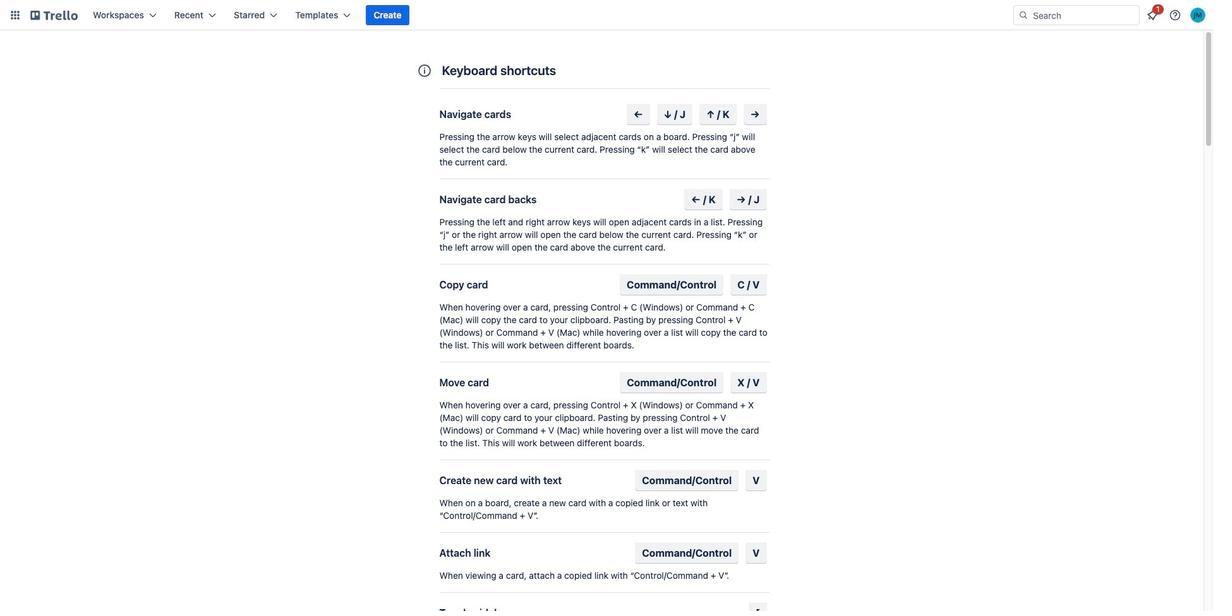 Task type: vqa. For each thing, say whether or not it's contained in the screenshot.
Search field
yes



Task type: describe. For each thing, give the bounding box(es) containing it.
search image
[[1019, 10, 1029, 20]]

Search field
[[1029, 6, 1140, 24]]

primary element
[[0, 0, 1214, 30]]



Task type: locate. For each thing, give the bounding box(es) containing it.
1 notification image
[[1145, 8, 1160, 23]]

jeremy miller (jeremymiller198) image
[[1191, 8, 1206, 23]]

back to home image
[[30, 5, 78, 25]]

open information menu image
[[1169, 9, 1182, 21]]



